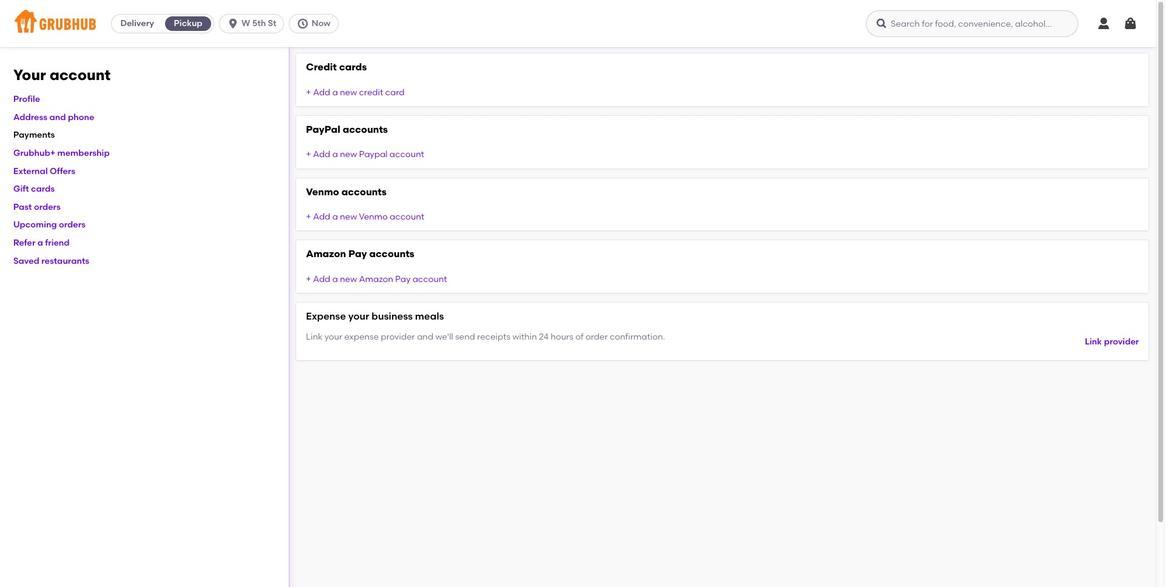 Task type: locate. For each thing, give the bounding box(es) containing it.
pay up business
[[395, 274, 411, 285]]

amazon down amazon pay accounts
[[359, 274, 393, 285]]

a down amazon pay accounts
[[332, 274, 338, 285]]

amazon down + add a new venmo account link
[[306, 249, 346, 260]]

your account
[[13, 66, 111, 84]]

amazon
[[306, 249, 346, 260], [359, 274, 393, 285]]

1 horizontal spatial provider
[[1105, 337, 1140, 347]]

5th
[[252, 18, 266, 29]]

new down amazon pay accounts
[[340, 274, 357, 285]]

0 vertical spatial orders
[[34, 202, 61, 212]]

a right refer
[[37, 238, 43, 248]]

card
[[385, 87, 405, 97]]

provider
[[381, 332, 415, 342], [1105, 337, 1140, 347]]

accounts up + add a new paypal account link
[[343, 124, 388, 135]]

refer a friend
[[13, 238, 70, 248]]

accounts for paypal accounts
[[343, 124, 388, 135]]

+ down the credit
[[306, 87, 311, 97]]

+ add a new amazon pay account
[[306, 274, 447, 285]]

+ for venmo accounts
[[306, 212, 311, 222]]

1 + from the top
[[306, 87, 311, 97]]

0 horizontal spatial svg image
[[297, 18, 309, 30]]

and left phone
[[49, 112, 66, 123]]

your down expense
[[325, 332, 343, 342]]

new for paypal
[[340, 150, 357, 160]]

0 horizontal spatial your
[[325, 332, 343, 342]]

+ for paypal accounts
[[306, 150, 311, 160]]

add down venmo accounts
[[313, 212, 330, 222]]

orders up friend
[[59, 220, 86, 230]]

delivery button
[[112, 14, 163, 33]]

1 horizontal spatial and
[[417, 332, 434, 342]]

1 horizontal spatial cards
[[339, 61, 367, 73]]

cards down external offers
[[31, 184, 55, 194]]

new left paypal in the top of the page
[[340, 150, 357, 160]]

gift
[[13, 184, 29, 194]]

cards up + add a new credit card
[[339, 61, 367, 73]]

cards
[[339, 61, 367, 73], [31, 184, 55, 194]]

0 horizontal spatial svg image
[[227, 18, 239, 30]]

new
[[340, 87, 357, 97], [340, 150, 357, 160], [340, 212, 357, 222], [340, 274, 357, 285]]

order
[[586, 332, 608, 342]]

receipts
[[477, 332, 511, 342]]

your
[[348, 311, 369, 323], [325, 332, 343, 342]]

2 horizontal spatial svg image
[[1097, 16, 1112, 31]]

hours
[[551, 332, 574, 342]]

0 horizontal spatial venmo
[[306, 186, 339, 198]]

+ add a new paypal account
[[306, 150, 424, 160]]

3 add from the top
[[313, 212, 330, 222]]

1 vertical spatial orders
[[59, 220, 86, 230]]

1 vertical spatial pay
[[395, 274, 411, 285]]

+ up expense
[[306, 274, 311, 285]]

4 add from the top
[[313, 274, 330, 285]]

0 horizontal spatial cards
[[31, 184, 55, 194]]

1 horizontal spatial pay
[[395, 274, 411, 285]]

meals
[[415, 311, 444, 323]]

link
[[306, 332, 323, 342], [1085, 337, 1102, 347]]

delivery
[[120, 18, 154, 29]]

1 horizontal spatial venmo
[[359, 212, 388, 222]]

external
[[13, 166, 48, 176]]

external offers
[[13, 166, 75, 176]]

your
[[13, 66, 46, 84]]

accounts
[[343, 124, 388, 135], [342, 186, 387, 198], [369, 249, 415, 260]]

3 new from the top
[[340, 212, 357, 222]]

1 vertical spatial cards
[[31, 184, 55, 194]]

account
[[50, 66, 111, 84], [390, 150, 424, 160], [390, 212, 425, 222], [413, 274, 447, 285]]

accounts up + add a new amazon pay account
[[369, 249, 415, 260]]

add
[[313, 87, 330, 97], [313, 150, 330, 160], [313, 212, 330, 222], [313, 274, 330, 285]]

+
[[306, 87, 311, 97], [306, 150, 311, 160], [306, 212, 311, 222], [306, 274, 311, 285]]

0 vertical spatial your
[[348, 311, 369, 323]]

svg image
[[1097, 16, 1112, 31], [297, 18, 309, 30], [876, 18, 888, 30]]

upcoming orders link
[[13, 220, 86, 230]]

2 new from the top
[[340, 150, 357, 160]]

1 vertical spatial your
[[325, 332, 343, 342]]

and inside link your expense provider and we'll send receipts within 24 hours of order confirmation. link provider
[[417, 332, 434, 342]]

external offers link
[[13, 166, 75, 176]]

new for venmo
[[340, 212, 357, 222]]

pickup
[[174, 18, 203, 29]]

+ add a new venmo account link
[[306, 212, 425, 222]]

0 horizontal spatial and
[[49, 112, 66, 123]]

add up expense
[[313, 274, 330, 285]]

payments
[[13, 130, 55, 140]]

venmo up + add a new venmo account link
[[306, 186, 339, 198]]

pay
[[349, 249, 367, 260], [395, 274, 411, 285]]

new for credit
[[340, 87, 357, 97]]

2 add from the top
[[313, 150, 330, 160]]

restaurants
[[41, 256, 89, 266]]

orders up upcoming orders
[[34, 202, 61, 212]]

+ down venmo accounts
[[306, 212, 311, 222]]

3 + from the top
[[306, 212, 311, 222]]

0 vertical spatial amazon
[[306, 249, 346, 260]]

new left the credit
[[340, 87, 357, 97]]

expense your business meals
[[306, 311, 444, 323]]

1 horizontal spatial your
[[348, 311, 369, 323]]

4 new from the top
[[340, 274, 357, 285]]

1 vertical spatial accounts
[[342, 186, 387, 198]]

0 vertical spatial and
[[49, 112, 66, 123]]

orders
[[34, 202, 61, 212], [59, 220, 86, 230]]

1 vertical spatial venmo
[[359, 212, 388, 222]]

grubhub+ membership
[[13, 148, 110, 158]]

and left 'we'll'
[[417, 332, 434, 342]]

a down "paypal accounts"
[[332, 150, 338, 160]]

0 horizontal spatial amazon
[[306, 249, 346, 260]]

0 vertical spatial cards
[[339, 61, 367, 73]]

0 vertical spatial pay
[[349, 249, 367, 260]]

+ add a new paypal account link
[[306, 150, 424, 160]]

grubhub+ membership link
[[13, 148, 110, 158]]

0 horizontal spatial provider
[[381, 332, 415, 342]]

pay up + add a new amazon pay account link
[[349, 249, 367, 260]]

a down venmo accounts
[[332, 212, 338, 222]]

0 horizontal spatial pay
[[349, 249, 367, 260]]

4 + from the top
[[306, 274, 311, 285]]

svg image inside "w 5th st" button
[[227, 18, 239, 30]]

1 new from the top
[[340, 87, 357, 97]]

venmo down venmo accounts
[[359, 212, 388, 222]]

past
[[13, 202, 32, 212]]

saved restaurants
[[13, 256, 89, 266]]

add for paypal
[[313, 150, 330, 160]]

1 horizontal spatial amazon
[[359, 274, 393, 285]]

1 vertical spatial and
[[417, 332, 434, 342]]

offers
[[50, 166, 75, 176]]

orders for upcoming orders
[[59, 220, 86, 230]]

send
[[455, 332, 475, 342]]

add down the credit
[[313, 87, 330, 97]]

+ down paypal in the top left of the page
[[306, 150, 311, 160]]

now
[[312, 18, 331, 29]]

0 vertical spatial accounts
[[343, 124, 388, 135]]

your up expense
[[348, 311, 369, 323]]

saved
[[13, 256, 39, 266]]

and
[[49, 112, 66, 123], [417, 332, 434, 342]]

+ add a new credit card
[[306, 87, 405, 97]]

add down paypal in the top left of the page
[[313, 150, 330, 160]]

2 + from the top
[[306, 150, 311, 160]]

upcoming orders
[[13, 220, 86, 230]]

a
[[332, 87, 338, 97], [332, 150, 338, 160], [332, 212, 338, 222], [37, 238, 43, 248], [332, 274, 338, 285]]

1 add from the top
[[313, 87, 330, 97]]

a down credit cards
[[332, 87, 338, 97]]

your inside link your expense provider and we'll send receipts within 24 hours of order confirmation. link provider
[[325, 332, 343, 342]]

svg image
[[1124, 16, 1138, 31], [227, 18, 239, 30]]

paypal
[[359, 150, 388, 160]]

new down venmo accounts
[[340, 212, 357, 222]]

venmo accounts
[[306, 186, 387, 198]]

expense
[[306, 311, 346, 323]]

account up phone
[[50, 66, 111, 84]]

accounts up + add a new venmo account link
[[342, 186, 387, 198]]

pickup button
[[163, 14, 214, 33]]

venmo
[[306, 186, 339, 198], [359, 212, 388, 222]]



Task type: describe. For each thing, give the bounding box(es) containing it.
your for expense
[[348, 311, 369, 323]]

your for link
[[325, 332, 343, 342]]

expense
[[345, 332, 379, 342]]

w
[[242, 18, 250, 29]]

1 vertical spatial amazon
[[359, 274, 393, 285]]

Search for food, convenience, alcohol... search field
[[866, 10, 1079, 37]]

past orders
[[13, 202, 61, 212]]

0 horizontal spatial link
[[306, 332, 323, 342]]

w 5th st button
[[219, 14, 289, 33]]

+ add a new credit card link
[[306, 87, 405, 97]]

phone
[[68, 112, 94, 123]]

+ for amazon pay accounts
[[306, 274, 311, 285]]

link provider button
[[1085, 331, 1140, 353]]

a for paypal
[[332, 150, 338, 160]]

a for credit
[[332, 87, 338, 97]]

main navigation navigation
[[0, 0, 1157, 47]]

24
[[539, 332, 549, 342]]

gift cards link
[[13, 184, 55, 194]]

a for venmo
[[332, 212, 338, 222]]

accounts for venmo accounts
[[342, 186, 387, 198]]

payments link
[[13, 130, 55, 140]]

account up amazon pay accounts
[[390, 212, 425, 222]]

new for amazon
[[340, 274, 357, 285]]

business
[[372, 311, 413, 323]]

cards for credit cards
[[339, 61, 367, 73]]

account right paypal in the top of the page
[[390, 150, 424, 160]]

address
[[13, 112, 47, 123]]

1 horizontal spatial svg image
[[1124, 16, 1138, 31]]

we'll
[[436, 332, 453, 342]]

0 vertical spatial venmo
[[306, 186, 339, 198]]

credit
[[306, 61, 337, 73]]

address and phone
[[13, 112, 94, 123]]

membership
[[57, 148, 110, 158]]

upcoming
[[13, 220, 57, 230]]

add for amazon
[[313, 274, 330, 285]]

saved restaurants link
[[13, 256, 89, 266]]

cards for gift cards
[[31, 184, 55, 194]]

link your expense provider and we'll send receipts within 24 hours of order confirmation. link provider
[[306, 332, 1140, 347]]

st
[[268, 18, 277, 29]]

amazon pay accounts
[[306, 249, 415, 260]]

within
[[513, 332, 537, 342]]

confirmation.
[[610, 332, 665, 342]]

w 5th st
[[242, 18, 277, 29]]

add for credit
[[313, 87, 330, 97]]

friend
[[45, 238, 70, 248]]

refer a friend link
[[13, 238, 70, 248]]

svg image inside now button
[[297, 18, 309, 30]]

profile link
[[13, 94, 40, 105]]

2 vertical spatial accounts
[[369, 249, 415, 260]]

paypal
[[306, 124, 340, 135]]

a for amazon
[[332, 274, 338, 285]]

now button
[[289, 14, 343, 33]]

+ for credit cards
[[306, 87, 311, 97]]

gift cards
[[13, 184, 55, 194]]

add for venmo
[[313, 212, 330, 222]]

paypal accounts
[[306, 124, 388, 135]]

orders for past orders
[[34, 202, 61, 212]]

of
[[576, 332, 584, 342]]

account up meals
[[413, 274, 447, 285]]

1 horizontal spatial svg image
[[876, 18, 888, 30]]

profile
[[13, 94, 40, 105]]

grubhub+
[[13, 148, 55, 158]]

credit
[[359, 87, 383, 97]]

address and phone link
[[13, 112, 94, 123]]

1 horizontal spatial link
[[1085, 337, 1102, 347]]

refer
[[13, 238, 35, 248]]

past orders link
[[13, 202, 61, 212]]

+ add a new amazon pay account link
[[306, 274, 447, 285]]

+ add a new venmo account
[[306, 212, 425, 222]]

credit cards
[[306, 61, 367, 73]]



Task type: vqa. For each thing, say whether or not it's contained in the screenshot.
360
no



